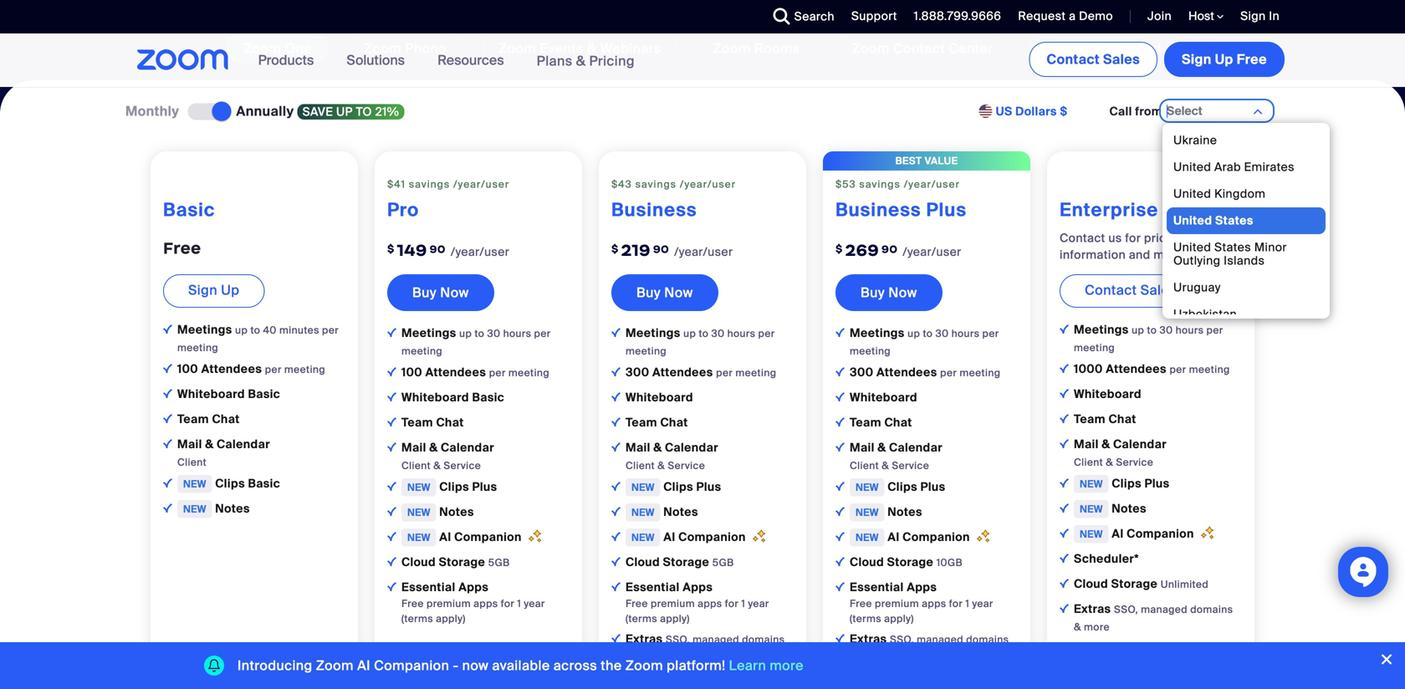 Task type: describe. For each thing, give the bounding box(es) containing it.
up to 30 hours per meeting for business
[[626, 327, 775, 357]]

up to 40 minutes per meeting
[[177, 324, 339, 354]]

us dollars $ button
[[996, 103, 1068, 120]]

call from
[[1109, 104, 1163, 119]]

contact down information
[[1085, 281, 1137, 299]]

new inside new scheduler
[[631, 672, 655, 685]]

buy now link for pro
[[387, 274, 494, 311]]

pricing
[[1144, 230, 1184, 246]]

free inside button
[[1237, 51, 1267, 68]]

300 for cloud storage 5gb
[[626, 365, 649, 380]]

zoom for zoom phone
[[364, 40, 402, 57]]

new clips basic
[[183, 476, 280, 491]]

us dollars $
[[996, 104, 1068, 119]]

buy now for business
[[636, 284, 693, 301]]

scheduler*
[[1074, 551, 1139, 567]]

-
[[453, 657, 459, 675]]

new ai companion for pro
[[407, 529, 525, 545]]

zoom phone
[[364, 40, 447, 57]]

contact us for pricing information and more
[[1060, 230, 1184, 262]]

calendar for enterprise
[[1113, 436, 1167, 452]]

more inside contact us for pricing information and more
[[1154, 247, 1183, 262]]

companion for enterprise
[[1127, 526, 1194, 541]]

$ 269 90 /year/user
[[836, 240, 961, 260]]

up for the bottom the contact sales link
[[1132, 324, 1144, 337]]

save
[[302, 104, 333, 120]]

cloud storage unlimited
[[1074, 576, 1209, 592]]

apps for pro
[[474, 597, 498, 610]]

for up introducing zoom ai companion - now available across the zoom platform! learn more
[[501, 597, 514, 610]]

clips for enterprise
[[1112, 476, 1142, 491]]

3 apps from the left
[[922, 597, 946, 610]]

buy for pro
[[412, 284, 437, 301]]

extras for business
[[626, 631, 666, 647]]

webinars
[[600, 40, 661, 57]]

notes for pro
[[439, 504, 474, 520]]

contact sales link inside meetings navigation
[[1029, 42, 1158, 77]]

contact inside contact us for pricing information and more
[[1060, 230, 1105, 246]]

$41 savings /year/user pro
[[387, 178, 510, 222]]

1 horizontal spatial domains
[[966, 633, 1009, 646]]

$219.90 per year per user element
[[611, 228, 794, 266]]

10gb
[[937, 556, 963, 569]]

/year/user inside $ 269 90 /year/user
[[903, 244, 961, 260]]

zoom right the
[[625, 657, 663, 675]]

zoom for zoom events & webinars
[[498, 40, 536, 57]]

host
[[1188, 8, 1217, 24]]

meeting inside up to 40 minutes per meeting
[[177, 341, 218, 354]]

mail for business
[[626, 440, 650, 455]]

new notes for pro
[[407, 504, 474, 520]]

notes for enterprise
[[1112, 501, 1146, 516]]

269
[[845, 240, 879, 260]]

zoom one
[[244, 40, 312, 57]]

minor
[[1254, 240, 1287, 255]]

3 buy from the left
[[861, 284, 885, 301]]

resources button
[[437, 33, 512, 87]]

300 for cloud storage 10gb
[[850, 365, 874, 380]]

plans & pricing
[[537, 52, 635, 70]]

us
[[1108, 230, 1122, 246]]

solutions button
[[347, 33, 412, 87]]

sales inside meetings navigation
[[1103, 51, 1140, 68]]

mail for enterprise
[[1074, 436, 1099, 452]]

team chat for pro
[[401, 415, 464, 430]]

events
[[540, 40, 584, 57]]

attendees for business
[[652, 365, 713, 380]]

arab
[[1214, 159, 1241, 175]]

pricing
[[589, 52, 635, 70]]

across
[[553, 657, 597, 675]]

phone full-featured pbx
[[1074, 641, 1202, 656]]

per inside 1000 attendees per meeting
[[1170, 363, 1186, 376]]

now for pro
[[440, 284, 469, 301]]

search button
[[761, 0, 839, 33]]

3 buy now link from the left
[[836, 274, 942, 311]]

sso, for enterprise
[[1114, 603, 1138, 616]]

hours for enterprise
[[1176, 324, 1204, 337]]

plus for enterprise
[[1145, 476, 1170, 491]]

contact inside meetings navigation
[[1047, 51, 1100, 68]]

30 for business
[[711, 327, 725, 340]]

149
[[397, 240, 427, 260]]

zoom rooms
[[713, 40, 800, 57]]

request
[[1018, 8, 1066, 24]]

service for enterprise
[[1116, 456, 1153, 469]]

$ 219 90 /year/user
[[611, 240, 733, 260]]

united for united states
[[1173, 213, 1212, 228]]

service for business
[[668, 459, 705, 472]]

introducing
[[238, 657, 312, 675]]

annually save up to 21%
[[236, 102, 399, 120]]

buy for business
[[636, 284, 661, 301]]

in
[[1269, 8, 1280, 24]]

from
[[1135, 104, 1163, 119]]

$ for business plus
[[836, 242, 843, 255]]

& inside mail & calendar client
[[205, 436, 214, 452]]

united for united arab emirates
[[1173, 159, 1211, 175]]

and
[[1129, 247, 1150, 262]]

for down "10gb"
[[949, 597, 963, 610]]

sign up free
[[1182, 51, 1267, 68]]

to inside annually save up to 21%
[[356, 104, 372, 120]]

cloud storage 10gb
[[850, 554, 963, 570]]

outlying
[[1173, 253, 1221, 269]]

country list list box
[[1167, 0, 1326, 596]]

up for sign up link
[[235, 324, 248, 337]]

enterprise
[[1060, 198, 1158, 222]]

phone inside the tabs of zoom services tab list
[[405, 40, 447, 57]]

apps for business
[[683, 579, 713, 595]]

solutions
[[347, 51, 405, 69]]

1 for business
[[741, 597, 745, 610]]

/year/user inside $ 219 90 /year/user
[[674, 244, 733, 260]]

chat for enterprise
[[1109, 411, 1136, 427]]

3 apps from the left
[[907, 579, 937, 595]]

uzbekistan
[[1173, 307, 1237, 322]]

mail inside mail & calendar client
[[177, 436, 202, 452]]

available
[[492, 657, 550, 675]]

emirates
[[1244, 159, 1295, 175]]

apply) for business
[[660, 612, 690, 625]]

zoom for zoom whiteboard
[[1045, 40, 1083, 57]]

client for pro
[[401, 459, 431, 472]]

join link up meetings navigation
[[1147, 8, 1172, 24]]

team for pro
[[401, 415, 433, 430]]

team chat for enterprise
[[1074, 411, 1136, 427]]

platform!
[[667, 657, 725, 675]]

rooms
[[754, 40, 800, 57]]

united states minor outlying islands
[[1173, 240, 1287, 269]]

unlimited
[[1161, 578, 1209, 591]]

states for united states minor outlying islands
[[1214, 240, 1251, 255]]

whiteboard basic for now
[[401, 390, 504, 405]]

$43
[[611, 178, 632, 191]]

3 year from the left
[[972, 597, 993, 610]]

sign up
[[188, 281, 240, 299]]

monthly
[[125, 102, 179, 120]]

support
[[851, 8, 897, 24]]

states for united states
[[1215, 213, 1253, 228]]

1000
[[1074, 361, 1103, 377]]

team chat for business
[[626, 415, 688, 430]]

1 vertical spatial contact sales link
[[1060, 274, 1202, 308]]

savings for business plus
[[859, 178, 901, 191]]

3 premium from the left
[[875, 597, 919, 610]]

mail & calendar client
[[177, 436, 270, 469]]

3 (terms from the left
[[850, 612, 881, 625]]

service for pro
[[444, 459, 481, 472]]

for up learn
[[725, 597, 739, 610]]

$ 149 90 /year/user
[[387, 240, 509, 260]]

search
[[794, 9, 835, 24]]

premium for business
[[651, 597, 695, 610]]

1 horizontal spatial sso, managed domains & more
[[850, 633, 1009, 664]]

sign for sign in
[[1240, 8, 1266, 24]]

client for business
[[626, 459, 655, 472]]

banner containing contact sales
[[117, 33, 1288, 88]]

clips for business
[[663, 479, 693, 495]]

$ for pro
[[387, 242, 394, 255]]

new ai companion for enterprise
[[1080, 526, 1197, 541]]

best value
[[895, 154, 958, 167]]

join
[[1147, 8, 1172, 24]]

featured
[[1136, 642, 1178, 655]]

host button
[[1188, 8, 1224, 24]]

ai for pro
[[439, 529, 451, 545]]

the
[[601, 657, 622, 675]]

3 buy now from the left
[[861, 284, 917, 301]]

/year/user inside $ 149 90 /year/user
[[451, 244, 509, 260]]

21%
[[375, 104, 399, 120]]

information
[[1060, 247, 1126, 262]]

90 for pro
[[430, 242, 446, 256]]

a
[[1069, 8, 1076, 24]]

ai for business
[[663, 529, 675, 545]]

90 for business plus
[[882, 242, 898, 256]]

kingdom
[[1214, 186, 1266, 202]]

contact inside the tabs of zoom services tab list
[[893, 40, 945, 57]]

$43 savings /year/user business
[[611, 178, 736, 222]]

attendees for enterprise
[[1106, 361, 1167, 377]]

3 1 from the left
[[965, 597, 969, 610]]

1 vertical spatial sales
[[1141, 281, 1177, 299]]

calendar for business
[[665, 440, 718, 455]]

best
[[895, 154, 922, 167]]

5gb for pro
[[488, 556, 510, 569]]

sso, managed domains & more for business
[[626, 633, 785, 664]]

united states
[[1173, 213, 1253, 228]]

$53
[[836, 178, 856, 191]]

2 horizontal spatial include image
[[836, 328, 845, 337]]

mail & calendar client & service for business
[[626, 440, 718, 472]]

now
[[462, 657, 489, 675]]

new scheduler
[[631, 671, 724, 686]]

essential apps free premium apps for 1 year (terms apply) for business
[[626, 579, 769, 625]]

united kingdom
[[1173, 186, 1266, 202]]

extras for enterprise
[[1074, 601, 1114, 617]]



Task type: vqa. For each thing, say whether or not it's contained in the screenshot.


Task type: locate. For each thing, give the bounding box(es) containing it.
buy now down $ 149 90 /year/user
[[412, 284, 469, 301]]

companion for business
[[678, 529, 746, 545]]

managed up platform!
[[693, 633, 739, 646]]

mail
[[177, 436, 202, 452], [1074, 436, 1099, 452], [401, 440, 426, 455], [626, 440, 650, 455], [850, 440, 875, 455]]

1 cloud storage 5gb from the left
[[401, 554, 510, 570]]

0 horizontal spatial year
[[524, 597, 545, 610]]

pbx
[[1181, 642, 1202, 655]]

hide options image
[[1251, 105, 1265, 118]]

ok image
[[163, 364, 172, 373], [1060, 364, 1069, 373], [387, 367, 396, 376], [836, 367, 845, 376], [163, 389, 172, 398], [1060, 389, 1069, 398], [163, 414, 172, 423], [1060, 414, 1069, 423], [387, 417, 396, 426], [611, 417, 621, 426], [836, 417, 845, 426], [1060, 439, 1069, 448], [611, 442, 621, 452], [1060, 478, 1069, 487], [387, 482, 396, 491], [163, 503, 172, 513], [1060, 503, 1069, 513], [387, 507, 396, 516], [1060, 528, 1069, 538], [836, 532, 845, 541], [1060, 554, 1069, 563], [387, 557, 396, 566], [611, 557, 621, 566], [1060, 579, 1069, 588], [1060, 604, 1069, 613], [611, 673, 621, 682]]

demo
[[1079, 8, 1113, 24]]

2 business from the left
[[836, 198, 921, 222]]

1 buy from the left
[[412, 284, 437, 301]]

/year/user inside $43 savings /year/user business
[[680, 178, 736, 191]]

1 vertical spatial contact sales
[[1085, 281, 1177, 299]]

90 inside $ 219 90 /year/user
[[653, 242, 669, 256]]

savings for pro
[[409, 178, 450, 191]]

1 horizontal spatial up
[[1215, 51, 1233, 68]]

0 horizontal spatial buy
[[412, 284, 437, 301]]

2 apps from the left
[[683, 579, 713, 595]]

2 buy from the left
[[636, 284, 661, 301]]

1.888.799.9666
[[914, 8, 1001, 24]]

/year/user
[[453, 178, 510, 191], [680, 178, 736, 191], [904, 178, 960, 191], [451, 244, 509, 260], [674, 244, 733, 260], [903, 244, 961, 260]]

1 apps from the left
[[474, 597, 498, 610]]

& inside the tabs of zoom services tab list
[[587, 40, 597, 57]]

business
[[611, 198, 697, 222], [836, 198, 921, 222]]

products
[[258, 51, 314, 69]]

2 300 attendees per meeting from the left
[[850, 365, 1001, 380]]

0 horizontal spatial essential
[[401, 579, 456, 595]]

notes for business
[[663, 504, 698, 520]]

managed for enterprise
[[1141, 603, 1188, 616]]

1 buy now link from the left
[[387, 274, 494, 311]]

0 horizontal spatial premium
[[427, 597, 471, 610]]

$ inside $ 269 90 /year/user
[[836, 242, 843, 255]]

sales down and at the top right of page
[[1141, 281, 1177, 299]]

premium
[[427, 597, 471, 610], [651, 597, 695, 610], [875, 597, 919, 610]]

clips for pro
[[439, 479, 469, 495]]

2 premium from the left
[[651, 597, 695, 610]]

100
[[177, 361, 198, 377], [401, 365, 422, 380]]

(terms
[[401, 612, 433, 625], [626, 612, 657, 625], [850, 612, 881, 625]]

zoom logo image
[[137, 49, 229, 70]]

apps up platform!
[[698, 597, 722, 610]]

us
[[996, 104, 1012, 119]]

/year/user down $43 savings /year/user business
[[674, 244, 733, 260]]

companion for pro
[[454, 529, 522, 545]]

1 horizontal spatial managed
[[917, 633, 963, 646]]

sign left in
[[1240, 8, 1266, 24]]

2 horizontal spatial (terms
[[850, 612, 881, 625]]

support link right search
[[839, 0, 901, 33]]

contact sales down demo
[[1047, 51, 1140, 68]]

1 vertical spatial phone
[[1074, 641, 1111, 656]]

to for pro's buy now link
[[475, 327, 485, 340]]

1 5gb from the left
[[488, 556, 510, 569]]

40
[[263, 324, 277, 337]]

/year/user inside $53 savings /year/user business plus
[[904, 178, 960, 191]]

cloud
[[401, 554, 436, 570], [626, 554, 660, 570], [850, 554, 884, 570], [1074, 576, 1108, 592]]

client inside mail & calendar client
[[177, 456, 207, 469]]

100 for buy now
[[401, 365, 422, 380]]

1 horizontal spatial buy now link
[[611, 274, 718, 311]]

hours for pro
[[503, 327, 531, 340]]

calendar
[[217, 436, 270, 452], [1113, 436, 1167, 452], [441, 440, 494, 455], [665, 440, 718, 455], [889, 440, 943, 455]]

0 horizontal spatial essential apps free premium apps for 1 year (terms apply)
[[401, 579, 545, 625]]

one
[[285, 40, 312, 57]]

sso, down the cloud storage 10gb
[[890, 633, 914, 646]]

$ left 269
[[836, 242, 843, 255]]

sign up link
[[163, 274, 265, 308]]

300 attendees per meeting
[[626, 365, 776, 380], [850, 365, 1001, 380]]

apps up now
[[458, 579, 489, 595]]

4 united from the top
[[1173, 240, 1211, 255]]

meeting
[[177, 341, 218, 354], [1074, 341, 1115, 354], [401, 344, 442, 357], [626, 344, 667, 357], [850, 344, 891, 357], [284, 363, 325, 376], [1189, 363, 1230, 376], [508, 366, 549, 379], [735, 366, 776, 379], [960, 366, 1001, 379]]

zoom for zoom contact center
[[852, 40, 890, 57]]

new notes
[[183, 501, 250, 516], [1080, 501, 1146, 516], [407, 504, 474, 520], [631, 504, 698, 520], [856, 504, 922, 520]]

0 vertical spatial phone
[[405, 40, 447, 57]]

sign up free button
[[1164, 42, 1285, 77]]

essential apps free premium apps for 1 year (terms apply) up now
[[401, 579, 545, 625]]

savings inside $43 savings /year/user business
[[635, 178, 677, 191]]

1 business from the left
[[611, 198, 697, 222]]

to
[[356, 104, 372, 120], [250, 324, 260, 337], [1147, 324, 1157, 337], [475, 327, 485, 340], [699, 327, 709, 340], [923, 327, 933, 340]]

team for enterprise
[[1074, 411, 1106, 427]]

sign for sign up free
[[1182, 51, 1212, 68]]

$ left the 219
[[611, 242, 619, 255]]

sso, managed domains & more for enterprise
[[1074, 603, 1233, 633]]

2 buy now from the left
[[636, 284, 693, 301]]

1 now from the left
[[440, 284, 469, 301]]

2 horizontal spatial apply)
[[884, 612, 914, 625]]

100 attendees per meeting for up
[[177, 361, 325, 377]]

request a demo
[[1018, 8, 1113, 24]]

30 for enterprise
[[1160, 324, 1173, 337]]

up inside up to 40 minutes per meeting
[[235, 324, 248, 337]]

united for united kingdom
[[1173, 186, 1211, 202]]

meetings for enterprise
[[1074, 322, 1132, 337]]

1 vertical spatial states
[[1214, 240, 1251, 255]]

contact sales down and at the top right of page
[[1085, 281, 1177, 299]]

0 vertical spatial up
[[1215, 51, 1233, 68]]

219
[[621, 240, 651, 260]]

apps up platform!
[[683, 579, 713, 595]]

0 horizontal spatial sso, managed domains & more
[[626, 633, 785, 664]]

resources
[[437, 51, 504, 69]]

managed down unlimited
[[1141, 603, 1188, 616]]

0 vertical spatial contact sales link
[[1029, 42, 1158, 77]]

sign down host
[[1182, 51, 1212, 68]]

savings right $41 on the top left of the page
[[409, 178, 450, 191]]

1 horizontal spatial include image
[[611, 328, 621, 337]]

1 horizontal spatial sign
[[1182, 51, 1212, 68]]

up
[[336, 104, 353, 120], [235, 324, 248, 337], [1132, 324, 1144, 337], [459, 327, 472, 340], [683, 327, 696, 340], [908, 327, 920, 340]]

Country/Region text field
[[1165, 103, 1250, 119]]

1 horizontal spatial phone
[[1074, 641, 1111, 656]]

0 vertical spatial states
[[1215, 213, 1253, 228]]

mail for pro
[[401, 440, 426, 455]]

savings for business
[[635, 178, 677, 191]]

1 horizontal spatial essential
[[626, 579, 680, 595]]

apps
[[474, 597, 498, 610], [698, 597, 722, 610], [922, 597, 946, 610]]

1 horizontal spatial apply)
[[660, 612, 690, 625]]

0 horizontal spatial 1
[[517, 597, 521, 610]]

support link
[[839, 0, 901, 33], [851, 8, 897, 24]]

0 horizontal spatial phone
[[405, 40, 447, 57]]

0 horizontal spatial apply)
[[436, 612, 466, 625]]

learn more link
[[729, 657, 804, 675]]

contact up information
[[1060, 230, 1105, 246]]

pro
[[387, 198, 419, 222]]

0 horizontal spatial now
[[440, 284, 469, 301]]

companion
[[1127, 526, 1194, 541], [454, 529, 522, 545], [678, 529, 746, 545], [903, 529, 970, 545], [374, 657, 449, 675]]

1 horizontal spatial 100 attendees per meeting
[[401, 365, 549, 380]]

now
[[440, 284, 469, 301], [664, 284, 693, 301], [888, 284, 917, 301]]

sales down demo
[[1103, 51, 1140, 68]]

whiteboard inside the tabs of zoom services tab list
[[1086, 40, 1162, 57]]

1 horizontal spatial year
[[748, 597, 769, 610]]

year
[[524, 597, 545, 610], [748, 597, 769, 610], [972, 597, 993, 610]]

3 90 from the left
[[882, 242, 898, 256]]

0 horizontal spatial whiteboard basic
[[177, 386, 280, 402]]

banner
[[117, 33, 1288, 88]]

include image
[[1060, 324, 1069, 334], [387, 328, 396, 337], [387, 582, 396, 591], [611, 582, 621, 591], [836, 582, 845, 591]]

managed down "10gb"
[[917, 633, 963, 646]]

1 horizontal spatial savings
[[635, 178, 677, 191]]

2 horizontal spatial apps
[[907, 579, 937, 595]]

zoom whiteboard
[[1045, 40, 1162, 57]]

premium up platform!
[[651, 597, 695, 610]]

year for pro
[[524, 597, 545, 610]]

united
[[1173, 159, 1211, 175], [1173, 186, 1211, 202], [1173, 213, 1212, 228], [1173, 240, 1211, 255]]

plans
[[537, 52, 573, 70]]

3 apply) from the left
[[884, 612, 914, 625]]

chat for business
[[660, 415, 688, 430]]

apply) up the -
[[436, 612, 466, 625]]

1 horizontal spatial buy
[[636, 284, 661, 301]]

whiteboard basic for up
[[177, 386, 280, 402]]

buy now link
[[387, 274, 494, 311], [611, 274, 718, 311], [836, 274, 942, 311]]

ukraine
[[1173, 133, 1217, 148]]

100 for sign up
[[177, 361, 198, 377]]

new inside new clips basic
[[183, 477, 206, 490]]

2 cloud storage 5gb from the left
[[626, 554, 734, 570]]

2 300 from the left
[[850, 365, 874, 380]]

request a demo link
[[1006, 0, 1117, 33], [1018, 8, 1113, 24]]

apps up now
[[474, 597, 498, 610]]

contact down '1.888.799.9666'
[[893, 40, 945, 57]]

0 horizontal spatial up
[[221, 281, 240, 299]]

buy now link down $ 219 90 /year/user
[[611, 274, 718, 311]]

minutes
[[279, 324, 319, 337]]

tabs of zoom services tab list
[[25, 33, 1380, 63]]

calendar inside mail & calendar client
[[217, 436, 270, 452]]

2 horizontal spatial apps
[[922, 597, 946, 610]]

0 horizontal spatial 90
[[430, 242, 446, 256]]

cloud storage 5gb for pro
[[401, 554, 510, 570]]

buy down 149
[[412, 284, 437, 301]]

zoom for zoom rooms
[[713, 40, 751, 57]]

savings inside $53 savings /year/user business plus
[[859, 178, 901, 191]]

service
[[1116, 456, 1153, 469], [444, 459, 481, 472], [668, 459, 705, 472], [892, 459, 929, 472]]

apps
[[458, 579, 489, 595], [683, 579, 713, 595], [907, 579, 937, 595]]

new clips plus
[[1080, 476, 1170, 491], [407, 479, 497, 495], [631, 479, 721, 495], [856, 479, 946, 495]]

united up united states
[[1173, 186, 1211, 202]]

2 horizontal spatial domains
[[1190, 603, 1233, 616]]

300 attendees per meeting for cloud storage 5gb
[[626, 365, 776, 380]]

2 horizontal spatial essential apps free premium apps for 1 year (terms apply)
[[850, 579, 993, 625]]

ok image
[[611, 367, 621, 376], [387, 392, 396, 401], [611, 392, 621, 401], [836, 392, 845, 401], [163, 439, 172, 448], [387, 442, 396, 452], [836, 442, 845, 452], [163, 478, 172, 487], [611, 482, 621, 491], [836, 482, 845, 491], [611, 507, 621, 516], [836, 507, 845, 516], [387, 532, 396, 541], [611, 532, 621, 541], [836, 557, 845, 566], [611, 634, 621, 643], [836, 634, 845, 643]]

2 horizontal spatial sso,
[[1114, 603, 1138, 616]]

for inside contact us for pricing information and more
[[1125, 230, 1141, 246]]

scheduler
[[663, 671, 724, 686]]

0 horizontal spatial sign
[[188, 281, 218, 299]]

up to 30 hours per meeting for pro
[[401, 327, 551, 357]]

0 horizontal spatial buy now
[[412, 284, 469, 301]]

2 5gb from the left
[[712, 556, 734, 569]]

call
[[1109, 104, 1132, 119]]

zoom up 21%
[[364, 40, 402, 57]]

buy down the 219
[[636, 284, 661, 301]]

whiteboard basic
[[177, 386, 280, 402], [401, 390, 504, 405]]

buy now link down $ 149 90 /year/user
[[387, 274, 494, 311]]

2 year from the left
[[748, 597, 769, 610]]

2 vertical spatial sign
[[188, 281, 218, 299]]

new clips plus for business
[[631, 479, 721, 495]]

united down ukraine
[[1173, 159, 1211, 175]]

90 for business
[[653, 242, 669, 256]]

sso, down cloud storage unlimited
[[1114, 603, 1138, 616]]

1 united from the top
[[1173, 159, 1211, 175]]

meetings navigation
[[1026, 33, 1288, 80]]

30 for pro
[[487, 327, 500, 340]]

states down united states
[[1214, 240, 1251, 255]]

0 horizontal spatial 300 attendees per meeting
[[626, 365, 776, 380]]

2 apply) from the left
[[660, 612, 690, 625]]

apps down "10gb"
[[922, 597, 946, 610]]

buy down 269
[[861, 284, 885, 301]]

sign in
[[1240, 8, 1280, 24]]

meetings for pro
[[401, 325, 459, 341]]

$ right dollars
[[1060, 104, 1068, 119]]

full-
[[1114, 642, 1136, 655]]

mail & calendar client & service for enterprise
[[1074, 436, 1167, 469]]

1 300 from the left
[[626, 365, 649, 380]]

90
[[430, 242, 446, 256], [653, 242, 669, 256], [882, 242, 898, 256]]

up to 30 hours per meeting for enterprise
[[1074, 324, 1223, 354]]

buy now down $ 269 90 /year/user
[[861, 284, 917, 301]]

0 vertical spatial sign
[[1240, 8, 1266, 24]]

1 premium from the left
[[427, 597, 471, 610]]

include image for sign up
[[163, 324, 172, 334]]

now down $ 219 90 /year/user
[[664, 284, 693, 301]]

$269.90 per year per user element
[[836, 228, 1018, 266]]

support link up 'zoom contact center'
[[851, 8, 897, 24]]

meetings for business
[[626, 325, 683, 341]]

2 horizontal spatial sso, managed domains & more
[[1074, 603, 1233, 633]]

states down kingdom
[[1215, 213, 1253, 228]]

1 300 attendees per meeting from the left
[[626, 365, 776, 380]]

1 savings from the left
[[409, 178, 450, 191]]

meeting inside 1000 attendees per meeting
[[1189, 363, 1230, 376]]

/year/user up $219.90 per year per user element
[[680, 178, 736, 191]]

2 90 from the left
[[653, 242, 669, 256]]

sales
[[1103, 51, 1140, 68], [1141, 281, 1177, 299]]

1 essential from the left
[[401, 579, 456, 595]]

1 apply) from the left
[[436, 612, 466, 625]]

0 vertical spatial contact sales
[[1047, 51, 1140, 68]]

hours
[[1176, 324, 1204, 337], [503, 327, 531, 340], [727, 327, 756, 340], [951, 327, 980, 340]]

90 right 149
[[430, 242, 446, 256]]

1 (terms from the left
[[401, 612, 433, 625]]

zoom down request a demo
[[1045, 40, 1083, 57]]

for right us
[[1125, 230, 1141, 246]]

1 horizontal spatial essential apps free premium apps for 1 year (terms apply)
[[626, 579, 769, 625]]

0 horizontal spatial cloud storage 5gb
[[401, 554, 510, 570]]

center
[[949, 40, 993, 57]]

2 horizontal spatial 90
[[882, 242, 898, 256]]

savings right $43
[[635, 178, 677, 191]]

united up pricing
[[1173, 213, 1212, 228]]

domains for enterprise
[[1190, 603, 1233, 616]]

1 vertical spatial up
[[221, 281, 240, 299]]

1 horizontal spatial 90
[[653, 242, 669, 256]]

$41
[[387, 178, 406, 191]]

per inside up to 40 minutes per meeting
[[322, 324, 339, 337]]

1 apps from the left
[[458, 579, 489, 595]]

client for enterprise
[[1074, 456, 1103, 469]]

now down $ 149 90 /year/user
[[440, 284, 469, 301]]

0 horizontal spatial 5gb
[[488, 556, 510, 569]]

united for united states minor outlying islands
[[1173, 240, 1211, 255]]

0 horizontal spatial domains
[[742, 633, 785, 646]]

contact sales link down demo
[[1029, 42, 1158, 77]]

$ left 149
[[387, 242, 394, 255]]

0 horizontal spatial apps
[[474, 597, 498, 610]]

1 horizontal spatial sso,
[[890, 633, 914, 646]]

sign for sign up
[[188, 281, 218, 299]]

basic
[[163, 198, 215, 222], [248, 386, 280, 402], [472, 390, 504, 405], [248, 476, 280, 491]]

states inside the "united states minor outlying islands"
[[1214, 240, 1251, 255]]

hours for business
[[727, 327, 756, 340]]

2 horizontal spatial extras
[[1074, 601, 1114, 617]]

savings right $53
[[859, 178, 901, 191]]

1 year from the left
[[524, 597, 545, 610]]

uruguay
[[1173, 280, 1221, 295]]

value
[[925, 154, 958, 167]]

include image
[[163, 324, 172, 334], [611, 328, 621, 337], [836, 328, 845, 337]]

1 horizontal spatial apps
[[698, 597, 722, 610]]

3 essential apps free premium apps for 1 year (terms apply) from the left
[[850, 579, 993, 625]]

2 1 from the left
[[741, 597, 745, 610]]

apps for business
[[698, 597, 722, 610]]

300 attendees per meeting for cloud storage 10gb
[[850, 365, 1001, 380]]

premium up the -
[[427, 597, 471, 610]]

buy now link down $ 269 90 /year/user
[[836, 274, 942, 311]]

dollars
[[1015, 104, 1057, 119]]

business inside $53 savings /year/user business plus
[[836, 198, 921, 222]]

1 horizontal spatial premium
[[651, 597, 695, 610]]

to for sign up link
[[250, 324, 260, 337]]

2 buy now link from the left
[[611, 274, 718, 311]]

united down united states
[[1173, 240, 1211, 255]]

plus inside $53 savings /year/user business plus
[[926, 198, 967, 222]]

1 horizontal spatial cloud storage 5gb
[[626, 554, 734, 570]]

1 horizontal spatial business
[[836, 198, 921, 222]]

/year/user down best value
[[904, 178, 960, 191]]

3 now from the left
[[888, 284, 917, 301]]

zoom left one
[[244, 40, 281, 57]]

3 savings from the left
[[859, 178, 901, 191]]

up inside annually save up to 21%
[[336, 104, 353, 120]]

0 horizontal spatial include image
[[163, 324, 172, 334]]

2 horizontal spatial year
[[972, 597, 993, 610]]

now down $ 269 90 /year/user
[[888, 284, 917, 301]]

1 1 from the left
[[517, 597, 521, 610]]

$ for business
[[611, 242, 619, 255]]

calendar for pro
[[441, 440, 494, 455]]

premium down the cloud storage 10gb
[[875, 597, 919, 610]]

3 essential from the left
[[850, 579, 904, 595]]

2 horizontal spatial managed
[[1141, 603, 1188, 616]]

cloud storage 5gb for business
[[626, 554, 734, 570]]

to inside up to 40 minutes per meeting
[[250, 324, 260, 337]]

$ inside $ 149 90 /year/user
[[387, 242, 394, 255]]

& inside product information navigation
[[576, 52, 586, 70]]

attendees for pro
[[425, 365, 486, 380]]

3 united from the top
[[1173, 213, 1212, 228]]

2 savings from the left
[[635, 178, 677, 191]]

mail & calendar client & service for pro
[[401, 440, 494, 472]]

0 vertical spatial sales
[[1103, 51, 1140, 68]]

100 attendees per meeting for now
[[401, 365, 549, 380]]

0 horizontal spatial buy now link
[[387, 274, 494, 311]]

$ inside 'us dollars $' "popup button"
[[1060, 104, 1068, 119]]

1 horizontal spatial 1
[[741, 597, 745, 610]]

contact sales link down and at the top right of page
[[1060, 274, 1202, 308]]

1 essential apps free premium apps for 1 year (terms apply) from the left
[[401, 579, 545, 625]]

2 now from the left
[[664, 284, 693, 301]]

0 horizontal spatial 100
[[177, 361, 198, 377]]

2 horizontal spatial buy now link
[[836, 274, 942, 311]]

up for sign up free
[[1215, 51, 1233, 68]]

90 right 269
[[882, 242, 898, 256]]

domains for business
[[742, 633, 785, 646]]

savings
[[409, 178, 450, 191], [635, 178, 677, 191], [859, 178, 901, 191]]

apply) up platform!
[[660, 612, 690, 625]]

30
[[1160, 324, 1173, 337], [487, 327, 500, 340], [711, 327, 725, 340], [935, 327, 949, 340]]

domains
[[1190, 603, 1233, 616], [742, 633, 785, 646], [966, 633, 1009, 646]]

1 horizontal spatial extras
[[850, 631, 890, 647]]

sign up up to 40 minutes per meeting
[[188, 281, 218, 299]]

0 horizontal spatial apps
[[458, 579, 489, 595]]

1 vertical spatial sign
[[1182, 51, 1212, 68]]

buy now down $ 219 90 /year/user
[[636, 284, 693, 301]]

product information navigation
[[246, 33, 647, 88]]

up for pro's buy now link
[[459, 327, 472, 340]]

2 essential from the left
[[626, 579, 680, 595]]

0 horizontal spatial managed
[[693, 633, 739, 646]]

savings inside $41 savings /year/user pro
[[409, 178, 450, 191]]

0 horizontal spatial sso,
[[666, 633, 690, 646]]

2 united from the top
[[1173, 186, 1211, 202]]

business down $53
[[836, 198, 921, 222]]

/year/user up $149.90 per year per user element
[[453, 178, 510, 191]]

zoom
[[244, 40, 281, 57], [364, 40, 402, 57], [498, 40, 536, 57], [713, 40, 751, 57], [852, 40, 890, 57], [1045, 40, 1083, 57], [316, 657, 354, 675], [625, 657, 663, 675]]

free
[[1237, 51, 1267, 68], [163, 238, 201, 258], [401, 597, 424, 610], [626, 597, 648, 610], [850, 597, 872, 610]]

up for business's buy now link
[[683, 327, 696, 340]]

to for the bottom the contact sales link
[[1147, 324, 1157, 337]]

1 horizontal spatial buy now
[[636, 284, 693, 301]]

1 horizontal spatial 300 attendees per meeting
[[850, 365, 1001, 380]]

0 horizontal spatial savings
[[409, 178, 450, 191]]

1 90 from the left
[[430, 242, 446, 256]]

$ inside $ 219 90 /year/user
[[611, 242, 619, 255]]

up inside button
[[1215, 51, 1233, 68]]

/year/user down $53 savings /year/user business plus
[[903, 244, 961, 260]]

chat for pro
[[436, 415, 464, 430]]

0 horizontal spatial (terms
[[401, 612, 433, 625]]

join link
[[1135, 0, 1176, 33], [1147, 8, 1172, 24]]

apply) down the cloud storage 10gb
[[884, 612, 914, 625]]

2 horizontal spatial 1
[[965, 597, 969, 610]]

2 horizontal spatial now
[[888, 284, 917, 301]]

contact sales inside meetings navigation
[[1047, 51, 1140, 68]]

business down $43
[[611, 198, 697, 222]]

sso, up platform!
[[666, 633, 690, 646]]

zoom down support at right top
[[852, 40, 890, 57]]

contact sales link
[[1029, 42, 1158, 77], [1060, 274, 1202, 308]]

plus for pro
[[472, 479, 497, 495]]

0 horizontal spatial 300
[[626, 365, 649, 380]]

0 horizontal spatial extras
[[626, 631, 666, 647]]

united inside the "united states minor outlying islands"
[[1173, 240, 1211, 255]]

apps down the cloud storage 10gb
[[907, 579, 937, 595]]

0 horizontal spatial 100 attendees per meeting
[[177, 361, 325, 377]]

$53 savings /year/user business plus
[[836, 178, 967, 222]]

annually
[[236, 102, 294, 120]]

1 horizontal spatial 100
[[401, 365, 422, 380]]

buy now for pro
[[412, 284, 469, 301]]

for
[[1125, 230, 1141, 246], [501, 597, 514, 610], [725, 597, 739, 610], [949, 597, 963, 610]]

90 right the 219
[[653, 242, 669, 256]]

contact down a
[[1047, 51, 1100, 68]]

new clips plus for enterprise
[[1080, 476, 1170, 491]]

1 horizontal spatial 300
[[850, 365, 874, 380]]

1 horizontal spatial now
[[664, 284, 693, 301]]

extras
[[1074, 601, 1114, 617], [626, 631, 666, 647], [850, 631, 890, 647]]

sign inside button
[[1182, 51, 1212, 68]]

more
[[1154, 247, 1183, 262], [1084, 620, 1110, 633], [636, 651, 661, 664], [860, 651, 886, 664], [770, 657, 804, 675]]

2 (terms from the left
[[626, 612, 657, 625]]

2 horizontal spatial buy now
[[861, 284, 917, 301]]

2 apps from the left
[[698, 597, 722, 610]]

2 horizontal spatial essential
[[850, 579, 904, 595]]

(terms for business
[[626, 612, 657, 625]]

up up up to 40 minutes per meeting
[[221, 281, 240, 299]]

zoom right introducing in the bottom of the page
[[316, 657, 354, 675]]

2 horizontal spatial sign
[[1240, 8, 1266, 24]]

plans & pricing link
[[537, 52, 635, 70], [537, 52, 635, 70]]

essential for business
[[626, 579, 680, 595]]

buy now link for business
[[611, 274, 718, 311]]

to for business's buy now link
[[699, 327, 709, 340]]

join link left host
[[1135, 0, 1176, 33]]

business for business
[[611, 198, 697, 222]]

1 horizontal spatial (terms
[[626, 612, 657, 625]]

zoom left "plans"
[[498, 40, 536, 57]]

new ai companion for business
[[631, 529, 749, 545]]

$149.90 per year per user element
[[387, 228, 570, 266]]

2 horizontal spatial savings
[[859, 178, 901, 191]]

1 horizontal spatial apps
[[683, 579, 713, 595]]

new ai companion
[[1080, 526, 1197, 541], [407, 529, 525, 545], [631, 529, 749, 545], [856, 529, 973, 545]]

90 inside $ 149 90 /year/user
[[430, 242, 446, 256]]

phone
[[405, 40, 447, 57], [1074, 641, 1111, 656]]

/year/user down $41 savings /year/user pro
[[451, 244, 509, 260]]

states
[[1215, 213, 1253, 228], [1214, 240, 1251, 255]]

1 horizontal spatial 5gb
[[712, 556, 734, 569]]

buy now
[[412, 284, 469, 301], [636, 284, 693, 301], [861, 284, 917, 301]]

up down host dropdown button
[[1215, 51, 1233, 68]]

business inside $43 savings /year/user business
[[611, 198, 697, 222]]

1 buy now from the left
[[412, 284, 469, 301]]

zoom left rooms
[[713, 40, 751, 57]]

2 essential apps free premium apps for 1 year (terms apply) from the left
[[626, 579, 769, 625]]

2 horizontal spatial premium
[[875, 597, 919, 610]]

essential apps free premium apps for 1 year (terms apply) for pro
[[401, 579, 545, 625]]

2 horizontal spatial buy
[[861, 284, 885, 301]]

/year/user inside $41 savings /year/user pro
[[453, 178, 510, 191]]

ai for enterprise
[[1112, 526, 1124, 541]]

premium for pro
[[427, 597, 471, 610]]

client
[[177, 456, 207, 469], [1074, 456, 1103, 469], [401, 459, 431, 472], [626, 459, 655, 472], [850, 459, 879, 472]]

contact
[[893, 40, 945, 57], [1047, 51, 1100, 68], [1060, 230, 1105, 246], [1085, 281, 1137, 299]]

new clips plus for pro
[[407, 479, 497, 495]]

0 horizontal spatial business
[[611, 198, 697, 222]]

1000 attendees per meeting
[[1074, 361, 1230, 377]]

essential apps free premium apps for 1 year (terms apply) up platform!
[[626, 579, 769, 625]]

90 inside $ 269 90 /year/user
[[882, 242, 898, 256]]

now for business
[[664, 284, 693, 301]]

essential apps free premium apps for 1 year (terms apply) down the cloud storage 10gb
[[850, 579, 993, 625]]

5gb for business
[[712, 556, 734, 569]]

united arab emirates
[[1173, 159, 1295, 175]]

ai
[[1112, 526, 1124, 541], [439, 529, 451, 545], [663, 529, 675, 545], [888, 529, 900, 545], [357, 657, 371, 675]]



